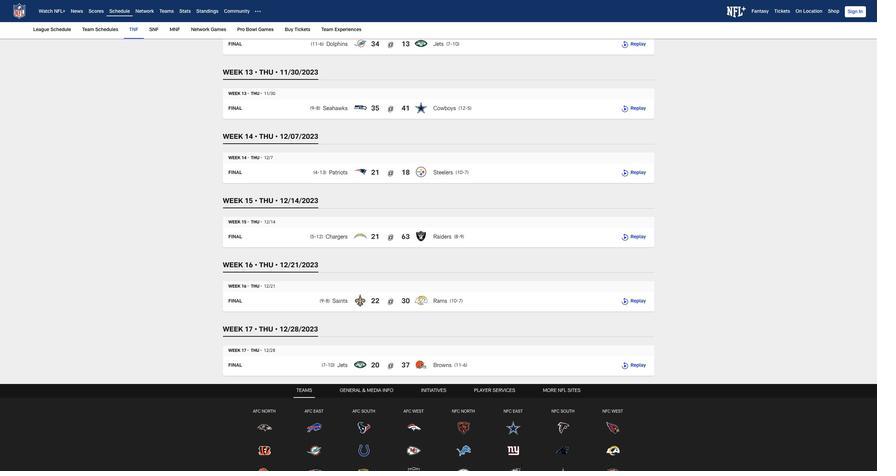 Task type: locate. For each thing, give the bounding box(es) containing it.
1 vertical spatial 21
[[371, 234, 380, 241]]

63
[[402, 234, 410, 241]]

1 nfl replay image from the top
[[621, 41, 630, 49]]

2 north from the left
[[461, 410, 475, 414]]

(9- left "seahawks" on the top of the page
[[310, 107, 316, 111]]

12)
[[316, 235, 323, 240]]

4 nfc from the left
[[603, 410, 611, 414]]

jets logo image for 13
[[414, 37, 428, 51]]

east for nfc east
[[513, 410, 523, 414]]

jets for 13
[[433, 42, 444, 48]]

1 horizontal spatial tickets
[[775, 9, 790, 14]]

week left 12 ·
[[228, 28, 240, 32]]

league schedule link
[[33, 22, 74, 38]]

teams up afc east
[[297, 389, 312, 394]]

east up 'dallas cowboys' image
[[513, 410, 523, 414]]

1 horizontal spatial 13
[[402, 41, 410, 48]]

nfc
[[452, 410, 460, 414], [504, 410, 512, 414], [552, 410, 560, 414], [603, 410, 611, 414]]

13 right the 34
[[402, 41, 410, 48]]

1 vertical spatial (11-
[[455, 364, 463, 369]]

0 horizontal spatial 13
[[245, 70, 253, 77]]

south
[[361, 410, 375, 414], [561, 410, 575, 414]]

replay for 13
[[631, 42, 646, 47]]

5 thu from the top
[[259, 327, 273, 334]]

info
[[383, 389, 394, 394]]

(11-
[[311, 42, 320, 47], [455, 364, 463, 369]]

arizona cardinals image
[[605, 421, 621, 436]]

teams button
[[294, 385, 315, 398]]

0 vertical spatial (9-
[[310, 107, 316, 111]]

0 vertical spatial network
[[135, 9, 154, 14]]

west up arizona cardinals icon
[[612, 410, 623, 414]]

team left schedules
[[82, 28, 94, 33]]

1 horizontal spatial jets logo image
[[414, 37, 428, 51]]

nfl replay image for 13
[[621, 41, 630, 49]]

nfc up arizona cardinals icon
[[603, 410, 611, 414]]

nfl at image for 20
[[386, 362, 395, 371]]

5 nfl replay image from the top
[[621, 362, 630, 371]]

6) right browns
[[463, 364, 467, 369]]

nfl at image right the 22
[[386, 298, 395, 306]]

5 final from the top
[[228, 300, 242, 304]]

1 east from the left
[[314, 410, 324, 414]]

1 vertical spatial teams
[[297, 389, 312, 394]]

8) left the saints
[[326, 300, 330, 304]]

week left 14 ·
[[228, 156, 240, 160]]

week up 13 ·
[[223, 70, 243, 77]]

12/7
[[264, 156, 273, 160]]

(10-7) right steelers on the top of the page
[[456, 171, 469, 176]]

final down 14 ·
[[228, 171, 242, 176]]

1 horizontal spatial south
[[561, 410, 575, 414]]

1 vertical spatial nfl at image
[[386, 169, 395, 178]]

2 nfl replay image from the top
[[621, 105, 630, 113]]

1 vertical spatial (10-
[[450, 300, 459, 304]]

(11- for 37
[[455, 364, 463, 369]]

buy
[[285, 28, 293, 33]]

1 thu from the top
[[259, 70, 274, 77]]

1 nfl at image from the top
[[386, 41, 395, 49]]

0 vertical spatial (7-
[[447, 42, 452, 47]]

thu · right 16 ·
[[251, 285, 262, 289]]

16
[[245, 263, 253, 270]]

thu · right the 15 ·
[[251, 221, 262, 225]]

week left 12
[[223, 6, 243, 12]]

week left the 15 ·
[[228, 221, 240, 225]]

nfl+ image
[[727, 7, 746, 18]]

(10- right rams on the bottom of page
[[450, 300, 459, 304]]

0 vertical spatial 10)
[[452, 42, 459, 47]]

1 horizontal spatial west
[[612, 410, 623, 414]]

east
[[314, 410, 324, 414], [513, 410, 523, 414]]

1 horizontal spatial network
[[191, 28, 210, 33]]

final down 13 ·
[[228, 107, 242, 111]]

1 replay link from the top
[[621, 41, 646, 49]]

1 horizontal spatial north
[[461, 410, 475, 414]]

0 vertical spatial (10-7)
[[456, 171, 469, 176]]

replay link
[[621, 41, 646, 49], [621, 105, 646, 113], [621, 169, 646, 178], [621, 234, 646, 242], [621, 298, 646, 306], [621, 362, 646, 371]]

3 afc from the left
[[353, 410, 360, 414]]

1 west from the left
[[412, 410, 424, 414]]

teams for teams button
[[297, 389, 312, 394]]

nfc up the atlanta falcons image
[[552, 410, 560, 414]]

3 replay link from the top
[[621, 169, 646, 178]]

(10- right steelers on the top of the page
[[456, 171, 465, 176]]

11/24/2023
[[276, 6, 315, 12]]

on
[[796, 9, 802, 14]]

2 21 from the top
[[371, 234, 380, 241]]

• up 11/30
[[275, 70, 278, 77]]

replay link for 13
[[621, 41, 646, 49]]

(7-
[[447, 42, 452, 47], [322, 364, 328, 369]]

schedule up schedules
[[109, 9, 130, 14]]

nfl at image for 21
[[386, 234, 395, 242]]

0 horizontal spatial (11-6)
[[311, 42, 324, 47]]

week for week 16 • thu • 12/21/2023
[[223, 263, 243, 270]]

• up '12/28'
[[275, 327, 278, 334]]

3 replay from the top
[[631, 171, 646, 176]]

teams inside "banner"
[[160, 9, 174, 14]]

14
[[245, 134, 253, 141]]

1 horizontal spatial (11-
[[455, 364, 463, 369]]

8) left "seahawks" on the top of the page
[[316, 107, 320, 111]]

(5-
[[310, 235, 316, 240]]

thu right 15
[[259, 198, 274, 205]]

seahawks
[[323, 106, 348, 112]]

2 nfl at image from the top
[[386, 234, 395, 242]]

network for network
[[135, 9, 154, 14]]

snf link
[[147, 22, 161, 38]]

0 horizontal spatial north
[[262, 410, 276, 414]]

nfl shield image
[[11, 3, 28, 19]]

7) right steelers on the top of the page
[[465, 171, 469, 176]]

2 east from the left
[[513, 410, 523, 414]]

thu for 17
[[259, 327, 273, 334]]

week left 16
[[223, 263, 243, 270]]

1 final from the top
[[228, 42, 242, 47]]

5 replay link from the top
[[621, 298, 646, 306]]

browns
[[433, 364, 452, 369]]

network link
[[135, 9, 154, 14]]

0 vertical spatial (10-
[[456, 171, 465, 176]]

0 horizontal spatial (7-10)
[[322, 364, 335, 369]]

6 final from the top
[[228, 364, 242, 369]]

6) for 37
[[463, 364, 467, 369]]

2 west from the left
[[612, 410, 623, 414]]

dallas cowboys image
[[506, 421, 521, 436]]

afc up baltimore ravens 'image'
[[253, 410, 261, 414]]

nfl replay image
[[621, 41, 630, 49], [621, 105, 630, 113], [621, 234, 630, 242], [621, 298, 630, 306], [621, 362, 630, 371]]

rams
[[433, 299, 447, 305]]

tickets left on
[[775, 9, 790, 14]]

0 vertical spatial schedule
[[109, 9, 130, 14]]

1 vertical spatial 7)
[[459, 300, 463, 304]]

6 replay from the top
[[631, 364, 646, 369]]

1 vertical spatial (7-10)
[[322, 364, 335, 369]]

0 vertical spatial jets
[[433, 42, 444, 48]]

0 vertical spatial nfl at image
[[386, 41, 395, 49]]

community link
[[224, 9, 250, 14]]

league schedule
[[33, 28, 71, 33]]

1 horizontal spatial games
[[258, 28, 274, 33]]

tickets right 'buy'
[[295, 28, 310, 33]]

tickets link
[[775, 9, 790, 14]]

4 replay link from the top
[[621, 234, 646, 242]]

0 horizontal spatial games
[[211, 28, 226, 33]]

1 vertical spatial (11-6)
[[455, 364, 467, 369]]

final down 16 ·
[[228, 300, 242, 304]]

1 games from the left
[[211, 28, 226, 33]]

1 21 from the top
[[371, 170, 380, 177]]

news link
[[71, 9, 83, 14]]

1 team from the left
[[82, 28, 94, 33]]

0 horizontal spatial network
[[135, 9, 154, 14]]

2 thu · from the top
[[251, 156, 262, 160]]

4 final from the top
[[228, 235, 242, 240]]

0 horizontal spatial west
[[412, 410, 424, 414]]

nfl at image right 20
[[386, 362, 395, 371]]

6 replay link from the top
[[621, 362, 646, 371]]

21
[[371, 170, 380, 177], [371, 234, 380, 241]]

1 horizontal spatial (11-6)
[[455, 364, 467, 369]]

week for week 17 · thu · 12/28
[[228, 349, 240, 353]]

west up denver broncos image
[[412, 410, 424, 414]]

week left '14'
[[223, 134, 243, 141]]

(9-8)
[[310, 107, 320, 111], [320, 300, 330, 304]]

2 team from the left
[[321, 28, 333, 33]]

tnf
[[129, 28, 138, 33]]

4 nfl replay image from the top
[[621, 298, 630, 306]]

general & media info button
[[337, 385, 396, 398]]

1 horizontal spatial 10)
[[452, 42, 459, 47]]

north up chicago bears icon
[[461, 410, 475, 414]]

thu for 13
[[259, 70, 274, 77]]

nfl at image
[[386, 105, 395, 113], [386, 234, 395, 242], [386, 298, 395, 306]]

2 south from the left
[[561, 410, 575, 414]]

north up baltimore ravens 'image'
[[262, 410, 276, 414]]

teams inside button
[[297, 389, 312, 394]]

1 horizontal spatial teams
[[297, 389, 312, 394]]

south up houston texans image
[[361, 410, 375, 414]]

0 horizontal spatial tickets
[[295, 28, 310, 33]]

nfl at image left the 18
[[386, 169, 395, 178]]

1 horizontal spatial east
[[513, 410, 523, 414]]

replay for 37
[[631, 364, 646, 369]]

2 nfc from the left
[[504, 410, 512, 414]]

1 horizontal spatial 6)
[[463, 364, 467, 369]]

thu
[[259, 70, 274, 77], [259, 134, 274, 141], [259, 198, 274, 205], [259, 263, 274, 270], [259, 327, 273, 334]]

tab list
[[0, 385, 877, 472]]

nfc for nfc east
[[504, 410, 512, 414]]

nfl replay image for 37
[[621, 362, 630, 371]]

0 horizontal spatial (7-
[[322, 364, 328, 369]]

3 nfl replay image from the top
[[621, 234, 630, 242]]

thu right 17
[[259, 327, 273, 334]]

1 afc from the left
[[253, 410, 261, 414]]

nfl at image right 35
[[386, 105, 395, 113]]

nfl at image left 63
[[386, 234, 395, 242]]

• left 12/07/2023
[[275, 134, 278, 141]]

replay for 30
[[631, 300, 646, 304]]

jets logo image
[[414, 37, 428, 51], [353, 358, 367, 372]]

0 horizontal spatial south
[[361, 410, 375, 414]]

services
[[493, 389, 515, 394]]

5)
[[468, 107, 472, 111]]

9)
[[460, 235, 464, 240]]

(9-8) for 12/21/2023
[[320, 300, 330, 304]]

jacksonville jaguars image
[[356, 466, 372, 472]]

network up snf link on the top of the page
[[135, 9, 154, 14]]

final for 15
[[228, 235, 242, 240]]

0 horizontal spatial east
[[314, 410, 324, 414]]

0 vertical spatial 7)
[[465, 171, 469, 176]]

south for afc south
[[361, 410, 375, 414]]

10)
[[452, 42, 459, 47], [328, 364, 335, 369]]

1 vertical spatial 8)
[[326, 300, 330, 304]]

nfl at image
[[386, 41, 395, 49], [386, 169, 395, 178], [386, 362, 395, 371]]

4 replay from the top
[[631, 235, 646, 240]]

final down the 15 ·
[[228, 235, 242, 240]]

network games
[[191, 28, 226, 33]]

0 vertical spatial (11-6)
[[311, 42, 324, 47]]

0 horizontal spatial (11-
[[311, 42, 320, 47]]

thu · for 14
[[251, 156, 262, 160]]

13 ·
[[242, 92, 249, 96]]

3 thu from the top
[[259, 198, 274, 205]]

1 horizontal spatial 7)
[[465, 171, 469, 176]]

0 vertical spatial nfl at image
[[386, 105, 395, 113]]

2 replay link from the top
[[621, 105, 646, 113]]

21 right chargers logo
[[371, 234, 380, 241]]

0 vertical spatial (7-10)
[[447, 42, 459, 47]]

7)
[[465, 171, 469, 176], [459, 300, 463, 304]]

(11-6) left dolphins
[[311, 42, 324, 47]]

0 horizontal spatial schedule
[[50, 28, 71, 33]]

south for nfc south
[[561, 410, 575, 414]]

saints logo image
[[353, 294, 367, 308]]

replay for 63
[[631, 235, 646, 240]]

2 vertical spatial nfl at image
[[386, 298, 395, 306]]

2 final from the top
[[228, 107, 242, 111]]

banner
[[0, 0, 877, 39]]

0 horizontal spatial (9-
[[310, 107, 316, 111]]

final down 17 ·
[[228, 364, 242, 369]]

footer
[[0, 385, 877, 472]]

afc for afc north
[[253, 410, 261, 414]]

navigation containing afc north
[[0, 398, 877, 472]]

1 horizontal spatial (7-
[[447, 42, 452, 47]]

standings
[[196, 9, 219, 14]]

2 thu from the top
[[259, 134, 274, 141]]

thu for 14
[[259, 134, 274, 141]]

team up dolphins
[[321, 28, 333, 33]]

week for week 13 · thu · 11/30
[[228, 92, 240, 96]]

0 vertical spatial tickets
[[775, 9, 790, 14]]

0 vertical spatial teams
[[160, 9, 174, 14]]

0 vertical spatial (9-8)
[[310, 107, 320, 111]]

afc up houston texans image
[[353, 410, 360, 414]]

week left 17 ·
[[228, 349, 240, 353]]

(9- left the saints
[[320, 300, 326, 304]]

1 horizontal spatial team
[[321, 28, 333, 33]]

(9-8) left "seahawks" on the top of the page
[[310, 107, 320, 111]]

teams left the stats link
[[160, 9, 174, 14]]

1 thu · from the top
[[251, 92, 262, 96]]

cleveland browns image
[[257, 466, 272, 472]]

1 vertical spatial nfl at image
[[386, 234, 395, 242]]

6) for 34
[[320, 42, 324, 47]]

(10- for 30
[[450, 300, 459, 304]]

week left 17
[[223, 327, 243, 334]]

mnf
[[170, 28, 180, 33]]

1 north from the left
[[262, 410, 276, 414]]

carolina panthers image
[[556, 444, 571, 459]]

south up the atlanta falcons image
[[561, 410, 575, 414]]

3 nfl at image from the top
[[386, 362, 395, 371]]

• right 12
[[255, 6, 258, 12]]

12/21
[[264, 285, 275, 289]]

•
[[255, 6, 258, 12], [272, 6, 275, 12], [255, 70, 258, 77], [275, 70, 278, 77], [255, 134, 258, 141], [275, 134, 278, 141], [255, 198, 258, 205], [275, 198, 278, 205], [255, 263, 258, 270], [275, 263, 278, 270], [255, 327, 257, 334], [275, 327, 278, 334]]

(10- for 18
[[456, 171, 465, 176]]

team inside "link"
[[82, 28, 94, 33]]

(9-8) left the saints
[[320, 300, 330, 304]]

2 vertical spatial nfl at image
[[386, 362, 395, 371]]

3 thu · from the top
[[251, 221, 262, 225]]

nfc up chicago bears icon
[[452, 410, 460, 414]]

0 horizontal spatial 6)
[[320, 42, 324, 47]]

1 vertical spatial (7-
[[322, 364, 328, 369]]

thu · right 17 ·
[[251, 349, 262, 353]]

2 replay from the top
[[631, 107, 646, 111]]

fri ·
[[251, 28, 260, 32]]

4 thu · from the top
[[251, 285, 262, 289]]

1 vertical spatial tickets
[[295, 28, 310, 33]]

chicago bears image
[[456, 421, 471, 436]]

2 nfl at image from the top
[[386, 169, 395, 178]]

navigation
[[0, 398, 877, 472]]

teams
[[160, 9, 174, 14], [297, 389, 312, 394]]

1 replay from the top
[[631, 42, 646, 47]]

1 horizontal spatial jets
[[433, 42, 444, 48]]

(7-10) for 20
[[322, 364, 335, 369]]

1 vertical spatial jets logo image
[[353, 358, 367, 372]]

week left 13 ·
[[228, 92, 240, 96]]

(11-6) right browns
[[455, 364, 467, 369]]

final down pro
[[228, 42, 242, 47]]

(11- right browns
[[455, 364, 463, 369]]

0 horizontal spatial 7)
[[459, 300, 463, 304]]

1 vertical spatial (9-8)
[[320, 300, 330, 304]]

west
[[412, 410, 424, 414], [612, 410, 623, 414]]

0 vertical spatial 8)
[[316, 107, 320, 111]]

0 vertical spatial jets logo image
[[414, 37, 428, 51]]

nfc east
[[504, 410, 523, 414]]

bowl
[[246, 28, 257, 33]]

nfc for nfc west
[[603, 410, 611, 414]]

7) for 30
[[459, 300, 463, 304]]

0 horizontal spatial 8)
[[316, 107, 320, 111]]

1 south from the left
[[361, 410, 375, 414]]

(4-
[[314, 171, 319, 176]]

17 ·
[[242, 349, 249, 353]]

final
[[228, 42, 242, 47], [228, 107, 242, 111], [228, 171, 242, 176], [228, 235, 242, 240], [228, 300, 242, 304], [228, 364, 242, 369]]

2 afc from the left
[[305, 410, 313, 414]]

games right bowl
[[258, 28, 274, 33]]

week left 16 ·
[[228, 285, 240, 289]]

21 right patriots logo
[[371, 170, 380, 177]]

steelers logo image
[[414, 165, 428, 179]]

nfl at image for 22
[[386, 298, 395, 306]]

35
[[371, 106, 380, 113]]

1 horizontal spatial (7-10)
[[447, 42, 459, 47]]

afc up buffalo bills icon
[[305, 410, 313, 414]]

0 horizontal spatial 10)
[[328, 364, 335, 369]]

13 up the week 13 · thu · 11/30 on the top left
[[245, 70, 253, 77]]

1 vertical spatial (9-
[[320, 300, 326, 304]]

0 horizontal spatial jets logo image
[[353, 358, 367, 372]]

replay
[[631, 42, 646, 47], [631, 107, 646, 111], [631, 171, 646, 176], [631, 235, 646, 240], [631, 300, 646, 304], [631, 364, 646, 369]]

(4-13)
[[314, 171, 326, 176]]

tickets
[[775, 9, 790, 14], [295, 28, 310, 33]]

(9-
[[310, 107, 316, 111], [320, 300, 326, 304]]

network down standings
[[191, 28, 210, 33]]

jets
[[433, 42, 444, 48], [337, 364, 348, 369]]

0 vertical spatial 6)
[[320, 42, 324, 47]]

network games link
[[188, 22, 229, 38]]

stats link
[[179, 9, 191, 14]]

1 vertical spatial (10-7)
[[450, 300, 463, 304]]

thu up 11/30
[[259, 70, 274, 77]]

4 afc from the left
[[404, 410, 411, 414]]

21 for 18
[[371, 170, 380, 177]]

thu · right 14 ·
[[251, 156, 262, 160]]

nfc up 'dallas cowboys' image
[[504, 410, 512, 414]]

thu · right 13 ·
[[251, 92, 262, 96]]

afc up denver broncos image
[[404, 410, 411, 414]]

nfl at image right the 34
[[386, 41, 395, 49]]

1 vertical spatial network
[[191, 28, 210, 33]]

5 thu · from the top
[[251, 349, 262, 353]]

rams logo image
[[414, 294, 428, 308]]

• up 12/21
[[275, 263, 278, 270]]

jets for 20
[[337, 364, 348, 369]]

thu right 16
[[259, 263, 274, 270]]

thu right '14'
[[259, 134, 274, 141]]

schedule down nfl+
[[50, 28, 71, 33]]

1 vertical spatial 10)
[[328, 364, 335, 369]]

1 nfc from the left
[[452, 410, 460, 414]]

15 ·
[[242, 221, 249, 225]]

(11- left dolphins
[[311, 42, 320, 47]]

0 horizontal spatial jets
[[337, 364, 348, 369]]

0 vertical spatial 21
[[371, 170, 380, 177]]

week left 15
[[223, 198, 243, 205]]

thu for 16
[[259, 263, 274, 270]]

3 nfc from the left
[[552, 410, 560, 414]]

5 replay from the top
[[631, 300, 646, 304]]

1 horizontal spatial 8)
[[326, 300, 330, 304]]

east up buffalo bills icon
[[314, 410, 324, 414]]

3 nfl at image from the top
[[386, 298, 395, 306]]

games down standings link
[[211, 28, 226, 33]]

4 thu from the top
[[259, 263, 274, 270]]

(11-6) for 34
[[311, 42, 324, 47]]

tickets inside "link"
[[295, 28, 310, 33]]

0 vertical spatial (11-
[[311, 42, 320, 47]]

1 horizontal spatial (9-
[[320, 300, 326, 304]]

(12-5)
[[459, 107, 472, 111]]

7) right rams on the bottom of page
[[459, 300, 463, 304]]

6) left dolphins
[[320, 42, 324, 47]]

initiatives button
[[418, 385, 449, 398]]

team for team experiences
[[321, 28, 333, 33]]

3 final from the top
[[228, 171, 242, 176]]

fri
[[259, 6, 270, 12]]

16 ·
[[242, 285, 249, 289]]

0 horizontal spatial teams
[[160, 9, 174, 14]]

(10-7) right rams on the bottom of page
[[450, 300, 463, 304]]

0 vertical spatial 13
[[402, 41, 410, 48]]

nfl at image for 34
[[386, 41, 395, 49]]

los angeles rams image
[[605, 444, 621, 459]]

0 horizontal spatial team
[[82, 28, 94, 33]]

nfl at image for 21
[[386, 169, 395, 178]]

1 vertical spatial 6)
[[463, 364, 467, 369]]

week 12 • fri • 11/24/2023
[[223, 6, 315, 12]]

1 vertical spatial 13
[[245, 70, 253, 77]]

1 vertical spatial jets
[[337, 364, 348, 369]]

on location link
[[796, 9, 823, 14]]

1 nfl at image from the top
[[386, 105, 395, 113]]

atlanta falcons image
[[556, 421, 571, 436]]



Task type: vqa. For each thing, say whether or not it's contained in the screenshot.


Task type: describe. For each thing, give the bounding box(es) containing it.
week 15 · thu · 12/14
[[228, 221, 275, 225]]

afc north
[[253, 410, 276, 414]]

chargers
[[326, 235, 348, 241]]

watch nfl+
[[39, 9, 65, 14]]

34
[[371, 41, 380, 48]]

final for 13
[[228, 107, 242, 111]]

week 13 • thu • 11/30/2023
[[223, 70, 318, 77]]

sign
[[848, 10, 858, 15]]

miami dolphins image
[[307, 444, 322, 459]]

footer containing teams
[[0, 385, 877, 472]]

news
[[71, 9, 83, 14]]

1 horizontal spatial schedule
[[109, 9, 130, 14]]

dolphins logo image
[[353, 37, 367, 51]]

afc for afc south
[[353, 410, 360, 414]]

8) for week 13 • thu • 11/30/2023
[[316, 107, 320, 111]]

10) for 20
[[328, 364, 335, 369]]

cowboys logo image
[[414, 101, 428, 115]]

10) for 13
[[452, 42, 459, 47]]

week 12 · fri · 11/24
[[228, 28, 273, 32]]

cincinnati bengals image
[[257, 444, 272, 459]]

12/14/2023
[[280, 198, 318, 205]]

mnf link
[[167, 22, 183, 38]]

(8-9)
[[454, 235, 464, 240]]

pro bowl games link
[[235, 22, 277, 38]]

page main content main content
[[0, 0, 877, 376]]

fantasy
[[752, 9, 769, 14]]

• right 16
[[255, 263, 258, 270]]

green bay packers image
[[456, 466, 471, 472]]

raiders logo image
[[414, 230, 428, 244]]

(7- for 13
[[447, 42, 452, 47]]

nfc south
[[552, 410, 575, 414]]

new orleans saints image
[[556, 466, 571, 472]]

kansas city chiefs image
[[406, 444, 421, 459]]

nfc north
[[452, 410, 475, 414]]

17
[[245, 327, 253, 334]]

cowboys
[[433, 106, 456, 112]]

east for afc east
[[314, 410, 324, 414]]

steelers
[[433, 171, 453, 176]]

• right fri
[[272, 6, 275, 12]]

&
[[362, 389, 366, 394]]

teams for teams link
[[160, 9, 174, 14]]

nfc west
[[603, 410, 623, 414]]

nfl replay image for 63
[[621, 234, 630, 242]]

sign in
[[848, 10, 863, 15]]

14 ·
[[242, 156, 249, 160]]

1 vertical spatial schedule
[[50, 28, 71, 33]]

replay link for 30
[[621, 298, 646, 306]]

12/21/2023
[[280, 263, 318, 270]]

detroit lions image
[[456, 444, 471, 459]]

(9-8) for 11/30/2023
[[310, 107, 320, 111]]

15
[[245, 198, 253, 205]]

jets logo image for 20
[[353, 358, 367, 372]]

41
[[402, 106, 410, 113]]

(10-7) for 30
[[450, 300, 463, 304]]

thu · for 16
[[251, 285, 262, 289]]

replay link for 37
[[621, 362, 646, 371]]

20
[[371, 363, 380, 370]]

replay link for 63
[[621, 234, 646, 242]]

(11- for 34
[[311, 42, 320, 47]]

scores link
[[89, 9, 104, 14]]

week 16 · thu · 12/21
[[228, 285, 275, 289]]

nfl replay image for 41
[[621, 105, 630, 113]]

more nfl sites button
[[540, 385, 584, 398]]

replay for 18
[[631, 171, 646, 176]]

week for week 13 • thu • 11/30/2023
[[223, 70, 243, 77]]

tnf link
[[127, 22, 141, 38]]

team schedules link
[[79, 22, 121, 38]]

(10-7) for 18
[[456, 171, 469, 176]]

on location
[[796, 9, 823, 14]]

2 games from the left
[[258, 28, 274, 33]]

nfl replay image
[[621, 169, 630, 178]]

(7-10) for 13
[[447, 42, 459, 47]]

raiders
[[433, 235, 452, 241]]

week for week 12 · fri · 11/24
[[228, 28, 240, 32]]

week for week 15 • thu • 12/14/2023
[[223, 198, 243, 205]]

experiences
[[335, 28, 362, 33]]

west for nfc west
[[612, 410, 623, 414]]

replay for 41
[[631, 107, 646, 111]]

afc for afc east
[[305, 410, 313, 414]]

pro bowl games
[[237, 28, 274, 33]]

12/07/2023
[[280, 134, 318, 141]]

week for week 16 · thu · 12/21
[[228, 285, 240, 289]]

final for 12
[[228, 42, 242, 47]]

general & media info
[[340, 389, 394, 394]]

location
[[804, 9, 823, 14]]

11/24
[[262, 28, 273, 32]]

chargers logo image
[[353, 230, 367, 244]]

snf
[[149, 28, 159, 33]]

patriots
[[329, 171, 348, 176]]

week for week 12 • fri • 11/24/2023
[[223, 6, 243, 12]]

week for week 14 • thu • 12/07/2023
[[223, 134, 243, 141]]

fantasy link
[[752, 9, 769, 14]]

afc for afc west
[[404, 410, 411, 414]]

new england patriots image
[[307, 466, 322, 472]]

patriots logo image
[[353, 165, 367, 179]]

shop link
[[828, 9, 840, 14]]

• right 17
[[255, 327, 257, 334]]

player services button
[[471, 385, 518, 398]]

buffalo bills image
[[307, 421, 322, 436]]

watch nfl+ link
[[39, 9, 65, 14]]

replay link for 18
[[621, 169, 646, 178]]

week 15 • thu • 12/14/2023
[[223, 198, 318, 205]]

week for week 17 • thu • 12/28/2023
[[223, 327, 243, 334]]

denver broncos image
[[406, 421, 421, 436]]

indianapolis colts image
[[356, 444, 372, 459]]

thu · for 15
[[251, 221, 262, 225]]

final for 17
[[228, 364, 242, 369]]

nfl replay image for 30
[[621, 298, 630, 306]]

shop
[[828, 9, 840, 14]]

west for afc west
[[412, 410, 424, 414]]

replay link for 41
[[621, 105, 646, 113]]

north for nfc north
[[461, 410, 475, 414]]

13)
[[319, 171, 326, 176]]

(9- for week 16 • thu • 12/21/2023
[[320, 300, 326, 304]]

tab list containing teams
[[0, 385, 877, 472]]

• right 15
[[255, 198, 258, 205]]

week 17 · thu · 12/28
[[228, 349, 275, 353]]

baltimore ravens image
[[257, 421, 272, 436]]

• right '14'
[[255, 134, 258, 141]]

more nfl sites
[[543, 389, 581, 394]]

buy tickets link
[[282, 22, 313, 38]]

dots image
[[255, 9, 261, 14]]

new york giants image
[[506, 444, 521, 459]]

21 for 63
[[371, 234, 380, 241]]

schedule link
[[109, 9, 130, 14]]

team schedules
[[82, 28, 118, 33]]

browns logo image
[[414, 358, 428, 372]]

philadelphia eagles image
[[506, 466, 521, 472]]

• up 12/14
[[275, 198, 278, 205]]

week 14 · thu · 12/7
[[228, 156, 273, 160]]

banner containing watch nfl+
[[0, 0, 877, 39]]

week 14 • thu • 12/07/2023
[[223, 134, 318, 141]]

team for team schedules
[[82, 28, 94, 33]]

watch
[[39, 9, 53, 14]]

12/28
[[264, 349, 275, 353]]

week for week 15 · thu · 12/14
[[228, 221, 240, 225]]

houston texans image
[[356, 421, 372, 436]]

nfc for nfc north
[[452, 410, 460, 414]]

11/30/2023
[[280, 70, 318, 77]]

• up the week 13 · thu · 11/30 on the top left
[[255, 70, 258, 77]]

team experiences
[[321, 28, 362, 33]]

afc south
[[353, 410, 375, 414]]

network for network games
[[191, 28, 210, 33]]

team experiences link
[[319, 22, 364, 38]]

nfl at image for 35
[[386, 105, 395, 113]]

player
[[474, 389, 492, 394]]

thu · for 13
[[251, 92, 262, 96]]

afc west
[[404, 410, 424, 414]]

general
[[340, 389, 361, 394]]

thu · for 17
[[251, 349, 262, 353]]

(11-6) for 37
[[455, 364, 467, 369]]

nfc for nfc south
[[552, 410, 560, 414]]

12/14
[[264, 221, 275, 225]]

las vegas raiders image
[[406, 466, 421, 472]]

schedules
[[95, 28, 118, 33]]

18
[[402, 170, 410, 177]]

seahawks logo image
[[353, 101, 367, 115]]

san francisco 49ers image
[[605, 466, 621, 472]]

(8-
[[454, 235, 460, 240]]

8) for week 16 • thu • 12/21/2023
[[326, 300, 330, 304]]

final for 16
[[228, 300, 242, 304]]

more
[[543, 389, 557, 394]]

week for week 14 · thu · 12/7
[[228, 156, 240, 160]]

nfl+
[[54, 9, 65, 14]]

thu for 15
[[259, 198, 274, 205]]

(7- for 20
[[322, 364, 328, 369]]

37
[[402, 363, 410, 370]]

week 17 • thu • 12/28/2023
[[223, 327, 318, 334]]

7) for 18
[[465, 171, 469, 176]]

player services
[[474, 389, 515, 394]]

(9- for week 13 • thu • 11/30/2023
[[310, 107, 316, 111]]

north for afc north
[[262, 410, 276, 414]]

initiatives
[[421, 389, 447, 394]]

stats
[[179, 9, 191, 14]]

final for 14
[[228, 171, 242, 176]]



